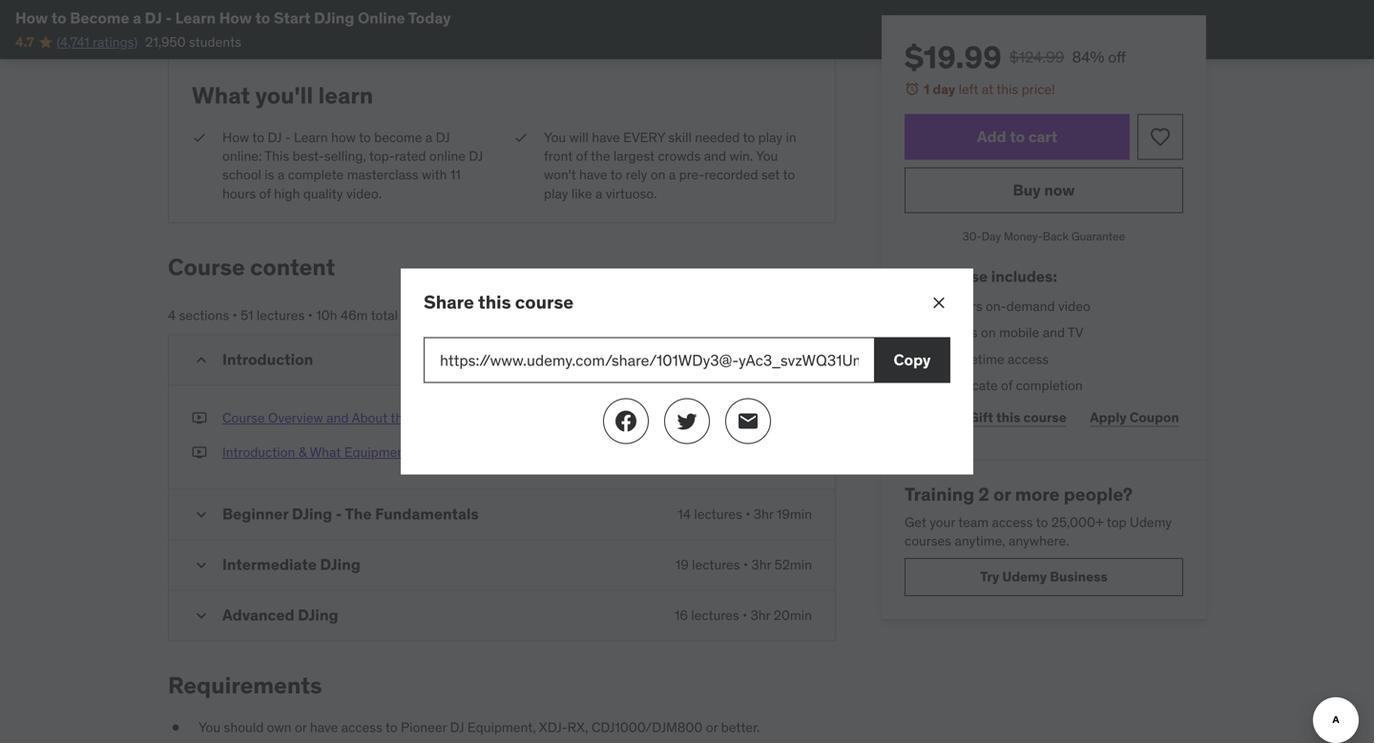 Task type: describe. For each thing, give the bounding box(es) containing it.
1 day left at this price!
[[924, 81, 1055, 98]]

about
[[352, 410, 388, 427]]

to inside add to cart button
[[1010, 127, 1025, 146]]

completion
[[1016, 377, 1083, 394]]

with
[[422, 166, 447, 183]]

close modal image
[[929, 293, 949, 313]]

overview
[[268, 410, 323, 427]]

quality
[[303, 185, 343, 202]]

xsmall image for you will have every skill needed to play in front of the largest crowds and win. you won't have to rely on a pre-recorded set to play like a virtuoso.
[[513, 128, 529, 147]]

cart
[[1028, 127, 1057, 146]]

xsmall image for certificate
[[905, 376, 920, 395]]

1 vertical spatial hours
[[949, 298, 982, 315]]

try udemy business
[[980, 568, 1108, 585]]

this
[[905, 267, 935, 286]]

day
[[933, 81, 955, 98]]

0 horizontal spatial or
[[295, 719, 307, 736]]

84%
[[1072, 47, 1104, 67]]

to left 'pioneer'
[[385, 719, 398, 736]]

0 horizontal spatial 2
[[706, 351, 714, 369]]

won't
[[544, 166, 576, 183]]

0 horizontal spatial -
[[166, 8, 172, 28]]

dj up online
[[436, 129, 450, 146]]

anytime,
[[955, 532, 1005, 550]]

51
[[241, 307, 253, 324]]

crowds
[[658, 148, 701, 165]]

xsmall image for you should own or have access to pioneer dj equipment, xdj-rx, cdj1000/djm800 or better.
[[168, 719, 183, 737]]

copy button
[[874, 337, 950, 383]]

the inside button
[[391, 410, 410, 427]]

day
[[982, 229, 1001, 244]]

should
[[224, 719, 264, 736]]

access
[[935, 324, 978, 341]]

xsmall image for how
[[192, 128, 207, 147]]

buy now
[[1013, 180, 1075, 200]]

• for 2
[[769, 351, 774, 369]]

today
[[408, 8, 451, 28]]

1 horizontal spatial course
[[938, 267, 988, 286]]

ratings)
[[93, 33, 138, 50]]

to up (4,741
[[51, 8, 66, 28]]

pre-
[[679, 166, 704, 183]]

certificate of completion
[[935, 377, 1083, 394]]

top-
[[369, 148, 395, 165]]

- inside button
[[454, 444, 460, 461]]

at
[[982, 81, 993, 98]]

or inside the training 2 or more people? get your team access to 25,000+ top udemy courses anytime, anywhere.
[[993, 483, 1011, 506]]

students
[[189, 33, 241, 50]]

to right how
[[359, 129, 371, 146]]

2 small image from the top
[[192, 505, 211, 524]]

school
[[222, 166, 261, 183]]

and inside the you will have every skill needed to play in front of the largest crowds and win. you won't have to rely on a pre-recorded set to play like a virtuoso.
[[704, 148, 726, 165]]

0 vertical spatial access
[[1008, 350, 1049, 368]]

• for 4
[[232, 307, 237, 324]]

14min
[[777, 351, 812, 369]]

add
[[977, 127, 1006, 146]]

is
[[265, 166, 274, 183]]

business
[[1050, 568, 1108, 585]]

instructor
[[413, 410, 472, 427]]

1 small image from the top
[[192, 351, 211, 370]]

what you'll learn
[[192, 81, 373, 110]]

dj up 21,950
[[145, 8, 162, 28]]

introduction for introduction & what equipment to buy - hint: pioneer!
[[222, 444, 295, 461]]

recorded
[[704, 166, 758, 183]]

- inside how to dj - learn how to become a dj online: this best-selling, top-rated online dj school is a complete masterclass with 11 hours of high quality video.
[[285, 129, 291, 146]]

pioneer
[[401, 719, 447, 736]]

top
[[1107, 514, 1127, 531]]

team
[[958, 514, 989, 531]]

2 inside the training 2 or more people? get your team access to 25,000+ top udemy courses anytime, anywhere.
[[978, 483, 989, 506]]

&
[[298, 444, 307, 461]]

learn inside how to dj - learn how to become a dj online: this best-selling, top-rated online dj school is a complete masterclass with 11 hours of high quality video.
[[294, 129, 328, 146]]

1 horizontal spatial •
[[308, 307, 313, 324]]

like
[[571, 185, 592, 202]]

training
[[905, 483, 974, 506]]

course for gift this course
[[1023, 409, 1067, 426]]

own
[[267, 719, 292, 736]]

skill
[[668, 129, 692, 146]]

10h 46m
[[316, 307, 368, 324]]

on-
[[986, 298, 1006, 315]]

11 hours on-demand video
[[935, 298, 1091, 315]]

get
[[905, 514, 926, 531]]

dj right 'pioneer'
[[450, 719, 464, 736]]

and inside button
[[326, 410, 349, 427]]

needed
[[695, 129, 740, 146]]

2 vertical spatial have
[[310, 719, 338, 736]]

copy
[[894, 350, 931, 370]]

demand
[[1006, 298, 1055, 315]]

this for gift this course
[[996, 409, 1020, 426]]

on inside the you will have every skill needed to play in front of the largest crowds and win. you won't have to rely on a pre-recorded set to play like a virtuoso.
[[651, 166, 666, 183]]

coupon
[[1130, 409, 1179, 426]]

introduction for introduction
[[222, 350, 313, 370]]

introduction & what equipment to buy - hint: pioneer! button
[[222, 443, 556, 466]]

course for course overview and about the instructor
[[222, 410, 265, 427]]

this for share this course
[[478, 291, 511, 313]]

0 vertical spatial have
[[592, 129, 620, 146]]

guarantee
[[1071, 229, 1125, 244]]

xsmall image for full lifetime access
[[905, 350, 920, 369]]

to left 'start'
[[255, 8, 270, 28]]

apply coupon button
[[1086, 399, 1183, 437]]

1 vertical spatial have
[[579, 166, 607, 183]]

(4,741
[[57, 33, 89, 50]]

0 vertical spatial lectures
[[257, 307, 305, 324]]

course for share this course
[[515, 291, 574, 313]]

hint:
[[463, 444, 491, 461]]

virtuoso.
[[606, 185, 657, 202]]

you should own or have access to pioneer dj equipment, xdj-rx, cdj1000/djm800 or better.
[[198, 719, 760, 736]]

complete
[[288, 166, 344, 183]]

full lifetime access
[[935, 350, 1049, 368]]

equipment,
[[467, 719, 536, 736]]

dj up online: this
[[268, 129, 282, 146]]

you for you will have every skill needed to play in front of the largest crowds and win. you won't have to rely on a pre-recorded set to play like a virtuoso.
[[544, 129, 566, 146]]

30-day money-back guarantee
[[963, 229, 1125, 244]]

a right is
[[278, 166, 285, 183]]

lifetime
[[960, 350, 1004, 368]]

udemy inside the training 2 or more people? get your team access to 25,000+ top udemy courses anytime, anywhere.
[[1130, 514, 1172, 531]]

course for course content
[[168, 253, 245, 281]]

to up online: this
[[252, 129, 264, 146]]

tv
[[1068, 324, 1084, 341]]

0 vertical spatial this
[[996, 81, 1018, 98]]

add to cart
[[977, 127, 1057, 146]]

1 vertical spatial 11
[[935, 298, 946, 315]]

0 horizontal spatial play
[[544, 185, 568, 202]]

mobile
[[999, 324, 1040, 341]]

every
[[623, 129, 665, 146]]

4
[[168, 307, 176, 324]]



Task type: vqa. For each thing, say whether or not it's contained in the screenshot.
high
yes



Task type: locate. For each thing, give the bounding box(es) containing it.
dj right online
[[469, 148, 483, 165]]

0 vertical spatial buy
[[1013, 180, 1041, 200]]

rely
[[626, 166, 647, 183]]

2 up team
[[978, 483, 989, 506]]

2 horizontal spatial you
[[756, 148, 778, 165]]

introduction inside introduction & what equipment to buy - hint: pioneer! button
[[222, 444, 295, 461]]

1
[[924, 81, 930, 98]]

try udemy business link
[[905, 558, 1183, 596]]

1 horizontal spatial on
[[981, 324, 996, 341]]

training 2 or more people? get your team access to 25,000+ top udemy courses anytime, anywhere.
[[905, 483, 1172, 550]]

to up anywhere.
[[1036, 514, 1048, 531]]

0 vertical spatial on
[[651, 166, 666, 183]]

course
[[168, 253, 245, 281], [222, 410, 265, 427]]

xdj-
[[539, 719, 567, 736]]

start
[[274, 8, 311, 28]]

0 vertical spatial the
[[591, 148, 610, 165]]

2 lectures • 14min
[[706, 351, 812, 369]]

to right set
[[783, 166, 795, 183]]

add to cart button
[[905, 114, 1130, 160]]

preview for introduction & what equipment to buy - hint: pioneer!
[[704, 444, 751, 461]]

1 vertical spatial on
[[981, 324, 996, 341]]

a up online
[[425, 129, 433, 146]]

1 vertical spatial and
[[1043, 324, 1065, 341]]

1 vertical spatial preview
[[704, 444, 751, 461]]

medium image
[[676, 410, 699, 433], [737, 410, 760, 433]]

1 horizontal spatial play
[[758, 129, 783, 146]]

alarm image
[[905, 81, 920, 96]]

sections
[[179, 307, 229, 324]]

on right rely
[[651, 166, 666, 183]]

1 vertical spatial buy
[[428, 444, 451, 461]]

have right will
[[592, 129, 620, 146]]

a
[[133, 8, 141, 28], [425, 129, 433, 146], [278, 166, 285, 183], [669, 166, 676, 183], [595, 185, 602, 202]]

1 horizontal spatial learn
[[294, 129, 328, 146]]

• left '51'
[[232, 307, 237, 324]]

what inside button
[[310, 444, 341, 461]]

none text field inside share this course dialog
[[424, 337, 874, 383]]

1 vertical spatial introduction
[[222, 444, 295, 461]]

to down instructor
[[413, 444, 425, 461]]

0 vertical spatial course
[[938, 267, 988, 286]]

1 vertical spatial this
[[478, 291, 511, 313]]

to inside the training 2 or more people? get your team access to 25,000+ top udemy courses anytime, anywhere.
[[1036, 514, 1048, 531]]

play
[[758, 129, 783, 146], [544, 185, 568, 202]]

udemy inside 'link'
[[1002, 568, 1047, 585]]

• left 14min
[[769, 351, 774, 369]]

become
[[374, 129, 422, 146]]

small image
[[192, 606, 211, 625]]

you will have every skill needed to play in front of the largest crowds and win. you won't have to rely on a pre-recorded set to play like a virtuoso.
[[544, 129, 797, 202]]

0 vertical spatial learn
[[175, 8, 216, 28]]

1 horizontal spatial buy
[[1013, 180, 1041, 200]]

lectures right '51'
[[257, 307, 305, 324]]

21,950 students
[[145, 33, 241, 50]]

what right &
[[310, 444, 341, 461]]

video
[[1058, 298, 1091, 315]]

1 vertical spatial small image
[[192, 505, 211, 524]]

medium image
[[615, 410, 637, 433]]

masterclass
[[347, 166, 419, 183]]

how to become a dj - learn how to start djing online today
[[15, 8, 451, 28]]

share this course dialog
[[401, 269, 973, 475]]

small image
[[192, 351, 211, 370], [192, 505, 211, 524], [192, 556, 211, 575]]

to left cart
[[1010, 127, 1025, 146]]

a up ratings)
[[133, 8, 141, 28]]

0 vertical spatial of
[[576, 148, 588, 165]]

have right own
[[310, 719, 338, 736]]

21,950
[[145, 33, 186, 50]]

2 left 14min
[[706, 351, 714, 369]]

you'll
[[255, 81, 313, 110]]

this inside dialog
[[478, 291, 511, 313]]

to up the win.
[[743, 129, 755, 146]]

you up set
[[756, 148, 778, 165]]

set
[[761, 166, 780, 183]]

1 horizontal spatial lectures
[[717, 351, 766, 369]]

course inside button
[[222, 410, 265, 427]]

0 vertical spatial you
[[544, 129, 566, 146]]

a left pre-
[[669, 166, 676, 183]]

to left rely
[[610, 166, 623, 183]]

- up online: this
[[285, 129, 291, 146]]

and down needed
[[704, 148, 726, 165]]

how up students
[[219, 8, 252, 28]]

1 vertical spatial learn
[[294, 129, 328, 146]]

have up like
[[579, 166, 607, 183]]

this course includes:
[[905, 267, 1057, 286]]

course overview and about the instructor
[[222, 410, 472, 427]]

2 vertical spatial -
[[454, 444, 460, 461]]

now
[[1044, 180, 1075, 200]]

requirements
[[168, 671, 322, 700]]

course inside dialog
[[515, 291, 574, 313]]

0 horizontal spatial udemy
[[1002, 568, 1047, 585]]

better.
[[721, 719, 760, 736]]

0 horizontal spatial you
[[198, 719, 221, 736]]

access inside the training 2 or more people? get your team access to 25,000+ top udemy courses anytime, anywhere.
[[992, 514, 1033, 531]]

1 horizontal spatial 2
[[978, 483, 989, 506]]

2 vertical spatial this
[[996, 409, 1020, 426]]

1 introduction from the top
[[222, 350, 313, 370]]

30-
[[963, 229, 982, 244]]

0 vertical spatial introduction
[[222, 350, 313, 370]]

2 medium image from the left
[[737, 410, 760, 433]]

2 vertical spatial access
[[341, 719, 382, 736]]

11 up access
[[935, 298, 946, 315]]

preview for course overview and about the instructor
[[698, 410, 746, 427]]

0 horizontal spatial hours
[[222, 185, 256, 202]]

- up 21,950
[[166, 8, 172, 28]]

0 horizontal spatial on
[[651, 166, 666, 183]]

xsmall image for access
[[905, 324, 920, 342]]

try
[[980, 568, 999, 585]]

- left hint:
[[454, 444, 460, 461]]

1 vertical spatial course
[[222, 410, 265, 427]]

4.7
[[15, 33, 34, 50]]

full
[[935, 350, 956, 368]]

0 horizontal spatial lectures
[[257, 307, 305, 324]]

lectures left 14min
[[717, 351, 766, 369]]

this right gift
[[996, 409, 1020, 426]]

2 horizontal spatial of
[[1001, 377, 1013, 394]]

apply
[[1090, 409, 1127, 426]]

1 horizontal spatial udemy
[[1130, 514, 1172, 531]]

you for you should own or have access to pioneer dj equipment, xdj-rx, cdj1000/djm800 or better.
[[198, 719, 221, 736]]

udemy right top
[[1130, 514, 1172, 531]]

the inside the you will have every skill needed to play in front of the largest crowds and win. you won't have to rely on a pre-recorded set to play like a virtuoso.
[[591, 148, 610, 165]]

includes:
[[991, 267, 1057, 286]]

0 vertical spatial -
[[166, 8, 172, 28]]

or
[[993, 483, 1011, 506], [295, 719, 307, 736], [706, 719, 718, 736]]

1 vertical spatial play
[[544, 185, 568, 202]]

this inside 'link'
[[996, 409, 1020, 426]]

0 vertical spatial course
[[168, 253, 245, 281]]

or right own
[[295, 719, 307, 736]]

1 vertical spatial lectures
[[717, 351, 766, 369]]

udemy right the try
[[1002, 568, 1047, 585]]

front
[[544, 148, 573, 165]]

0 vertical spatial hours
[[222, 185, 256, 202]]

0 horizontal spatial the
[[391, 410, 410, 427]]

of inside the you will have every skill needed to play in front of the largest crowds and win. you won't have to rely on a pre-recorded set to play like a virtuoso.
[[576, 148, 588, 165]]

online
[[429, 148, 466, 165]]

of
[[576, 148, 588, 165], [259, 185, 271, 202], [1001, 377, 1013, 394]]

1 horizontal spatial hours
[[949, 298, 982, 315]]

how inside how to dj - learn how to become a dj online: this best-selling, top-rated online dj school is a complete masterclass with 11 hours of high quality video.
[[222, 129, 249, 146]]

2 vertical spatial you
[[198, 719, 221, 736]]

11 inside how to dj - learn how to become a dj online: this best-selling, top-rated online dj school is a complete masterclass with 11 hours of high quality video.
[[450, 166, 461, 183]]

what down students
[[192, 81, 250, 110]]

courses
[[905, 532, 951, 550]]

largest
[[613, 148, 655, 165]]

this right share
[[478, 291, 511, 313]]

$124.99
[[1009, 47, 1064, 67]]

hours right 'close modal' icon
[[949, 298, 982, 315]]

$19.99 $124.99 84% off
[[905, 38, 1126, 76]]

to
[[51, 8, 66, 28], [255, 8, 270, 28], [1010, 127, 1025, 146], [252, 129, 264, 146], [359, 129, 371, 146], [743, 129, 755, 146], [610, 166, 623, 183], [783, 166, 795, 183], [413, 444, 425, 461], [1036, 514, 1048, 531], [385, 719, 398, 736]]

1 vertical spatial you
[[756, 148, 778, 165]]

and left the about
[[326, 410, 349, 427]]

course up the sections
[[168, 253, 245, 281]]

or left more
[[993, 483, 1011, 506]]

to inside introduction & what equipment to buy - hint: pioneer! button
[[413, 444, 425, 461]]

play down won't
[[544, 185, 568, 202]]

or left better.
[[706, 719, 718, 736]]

0 vertical spatial what
[[192, 81, 250, 110]]

2 horizontal spatial •
[[769, 351, 774, 369]]

learn up best-
[[294, 129, 328, 146]]

djing
[[314, 8, 354, 28]]

total
[[371, 307, 398, 324]]

apply coupon
[[1090, 409, 1179, 426]]

1 vertical spatial -
[[285, 129, 291, 146]]

course left "overview"
[[222, 410, 265, 427]]

this
[[996, 81, 1018, 98], [478, 291, 511, 313], [996, 409, 1020, 426]]

online: this
[[222, 148, 289, 165]]

you up front
[[544, 129, 566, 146]]

0 horizontal spatial buy
[[428, 444, 451, 461]]

1 horizontal spatial -
[[285, 129, 291, 146]]

2 horizontal spatial course
[[1023, 409, 1067, 426]]

2 horizontal spatial -
[[454, 444, 460, 461]]

1 horizontal spatial or
[[706, 719, 718, 736]]

medium image right medium image
[[676, 410, 699, 433]]

how
[[331, 129, 356, 146]]

1 vertical spatial udemy
[[1002, 568, 1047, 585]]

how for how to dj - learn how to become a dj online: this best-selling, top-rated online dj school is a complete masterclass with 11 hours of high quality video.
[[222, 129, 249, 146]]

how to dj - learn how to become a dj online: this best-selling, top-rated online dj school is a complete masterclass with 11 hours of high quality video.
[[222, 129, 483, 202]]

access up anywhere.
[[992, 514, 1033, 531]]

rx,
[[567, 719, 588, 736]]

3 small image from the top
[[192, 556, 211, 575]]

become
[[70, 8, 129, 28]]

-
[[166, 8, 172, 28], [285, 129, 291, 146], [454, 444, 460, 461]]

xsmall image
[[192, 128, 207, 147], [905, 324, 920, 342], [905, 376, 920, 395], [192, 443, 207, 462]]

buy down instructor
[[428, 444, 451, 461]]

and left tv at the top right of page
[[1043, 324, 1065, 341]]

content
[[250, 253, 335, 281]]

0 horizontal spatial course
[[515, 291, 574, 313]]

0 vertical spatial udemy
[[1130, 514, 1172, 531]]

play left 'in'
[[758, 129, 783, 146]]

0 horizontal spatial 11
[[450, 166, 461, 183]]

(4,741 ratings)
[[57, 33, 138, 50]]

length
[[401, 307, 439, 324]]

medium image down 2 lectures • 14min
[[737, 410, 760, 433]]

price!
[[1022, 81, 1055, 98]]

0 horizontal spatial and
[[326, 410, 349, 427]]

anywhere.
[[1009, 532, 1069, 550]]

access down 'mobile'
[[1008, 350, 1049, 368]]

2 introduction from the top
[[222, 444, 295, 461]]

1 horizontal spatial medium image
[[737, 410, 760, 433]]

certificate
[[935, 377, 998, 394]]

1 horizontal spatial the
[[591, 148, 610, 165]]

learn up 21,950 students
[[175, 8, 216, 28]]

1 horizontal spatial of
[[576, 148, 588, 165]]

course overview and about the instructor button
[[222, 409, 472, 428]]

0 vertical spatial preview
[[698, 410, 746, 427]]

0 vertical spatial and
[[704, 148, 726, 165]]

1 vertical spatial the
[[391, 410, 410, 427]]

more
[[1015, 483, 1060, 506]]

0 vertical spatial 2
[[706, 351, 714, 369]]

0 horizontal spatial learn
[[175, 8, 216, 28]]

xsmall image
[[513, 128, 529, 147], [905, 350, 920, 369], [192, 409, 207, 428], [168, 719, 183, 737]]

1 vertical spatial 2
[[978, 483, 989, 506]]

• left 10h 46m
[[308, 307, 313, 324]]

how
[[15, 8, 48, 28], [219, 8, 252, 28], [222, 129, 249, 146]]

of down is
[[259, 185, 271, 202]]

0 horizontal spatial •
[[232, 307, 237, 324]]

1 vertical spatial what
[[310, 444, 341, 461]]

the right the about
[[391, 410, 410, 427]]

you left should
[[198, 719, 221, 736]]

the left largest
[[591, 148, 610, 165]]

how up online: this
[[222, 129, 249, 146]]

a right like
[[595, 185, 602, 202]]

back
[[1043, 229, 1069, 244]]

2 vertical spatial small image
[[192, 556, 211, 575]]

of inside how to dj - learn how to become a dj online: this best-selling, top-rated online dj school is a complete masterclass with 11 hours of high quality video.
[[259, 185, 271, 202]]

1 vertical spatial access
[[992, 514, 1033, 531]]

of down will
[[576, 148, 588, 165]]

buy left now
[[1013, 180, 1041, 200]]

video.
[[346, 185, 382, 202]]

0 vertical spatial play
[[758, 129, 783, 146]]

1 vertical spatial of
[[259, 185, 271, 202]]

online
[[358, 8, 405, 28]]

1 medium image from the left
[[676, 410, 699, 433]]

learn
[[318, 81, 373, 110]]

share
[[424, 291, 474, 313]]

of down 'full lifetime access'
[[1001, 377, 1013, 394]]

•
[[232, 307, 237, 324], [308, 307, 313, 324], [769, 351, 774, 369]]

hours inside how to dj - learn how to become a dj online: this best-selling, top-rated online dj school is a complete masterclass with 11 hours of high quality video.
[[222, 185, 256, 202]]

11 down online
[[450, 166, 461, 183]]

0 horizontal spatial medium image
[[676, 410, 699, 433]]

wishlist image
[[1149, 126, 1172, 148]]

1 horizontal spatial 11
[[935, 298, 946, 315]]

how for how to become a dj - learn how to start djing online today
[[15, 8, 48, 28]]

share this course
[[424, 291, 574, 313]]

0 horizontal spatial what
[[192, 81, 250, 110]]

introduction left &
[[222, 444, 295, 461]]

2 vertical spatial of
[[1001, 377, 1013, 394]]

rated
[[395, 148, 426, 165]]

how up "4.7"
[[15, 8, 48, 28]]

0 vertical spatial small image
[[192, 351, 211, 370]]

11
[[450, 166, 461, 183], [935, 298, 946, 315]]

0 vertical spatial 11
[[450, 166, 461, 183]]

2 vertical spatial and
[[326, 410, 349, 427]]

hours down school
[[222, 185, 256, 202]]

1 vertical spatial course
[[515, 291, 574, 313]]

buy now button
[[905, 168, 1183, 213]]

2 vertical spatial course
[[1023, 409, 1067, 426]]

introduction down '51'
[[222, 350, 313, 370]]

selling,
[[324, 148, 366, 165]]

on up 'full lifetime access'
[[981, 324, 996, 341]]

1 horizontal spatial and
[[704, 148, 726, 165]]

None text field
[[424, 337, 874, 383]]

course inside 'link'
[[1023, 409, 1067, 426]]

0 horizontal spatial of
[[259, 185, 271, 202]]

access left 'pioneer'
[[341, 719, 382, 736]]

this right at
[[996, 81, 1018, 98]]

1 horizontal spatial you
[[544, 129, 566, 146]]

1 horizontal spatial what
[[310, 444, 341, 461]]

the
[[591, 148, 610, 165], [391, 410, 410, 427]]

hours
[[222, 185, 256, 202], [949, 298, 982, 315]]

2 horizontal spatial or
[[993, 483, 1011, 506]]

2 horizontal spatial and
[[1043, 324, 1065, 341]]



